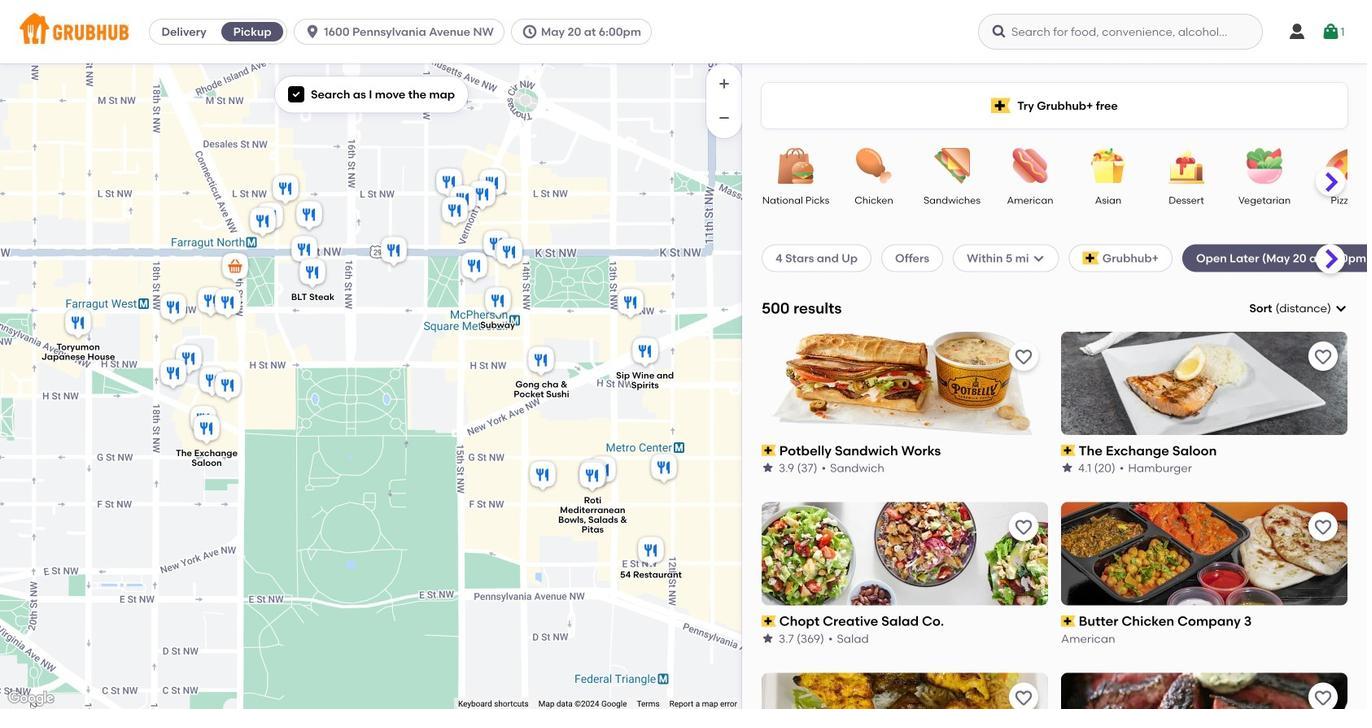 Task type: describe. For each thing, give the bounding box(es) containing it.
american image
[[1002, 148, 1059, 184]]

map region
[[0, 63, 742, 710]]

plus icon image
[[716, 76, 732, 92]]

pizza image
[[1314, 148, 1367, 184]]

Search for food, convenience, alcohol... search field
[[978, 14, 1263, 50]]

moi moi image
[[293, 199, 326, 234]]

district taco - metro center image
[[577, 457, 610, 493]]

panera bread image
[[173, 343, 205, 378]]

mastro's steakhouse image
[[587, 454, 619, 490]]

district thai restaurant image
[[447, 183, 479, 219]]

potbelly sandwich works logo image
[[762, 332, 1048, 435]]

dessert image
[[1158, 148, 1215, 184]]

coco lezzone image
[[458, 250, 491, 286]]

post pub (l st nw) image
[[433, 166, 465, 202]]

sip wine and spirits image
[[629, 335, 662, 371]]

mccormick & schmick's seafood & steaks image
[[288, 234, 321, 269]]

minus icon image
[[716, 110, 732, 126]]

taberna del alabardero image
[[157, 291, 190, 327]]

toryumon japanese house image
[[62, 307, 94, 343]]

blt steak image
[[296, 256, 329, 292]]

sandwiches image
[[924, 148, 981, 184]]

mazi dc image
[[378, 234, 410, 270]]

stan's restaurant image
[[476, 167, 509, 203]]

grill kabob image
[[527, 459, 559, 495]]

pret a manger image
[[254, 200, 286, 236]]

gong cha & pocket sushi image
[[525, 344, 557, 380]]

roti mediterranean bowls, salads & pitas image
[[576, 460, 609, 496]]

e-tea 2 image
[[194, 285, 227, 321]]



Task type: vqa. For each thing, say whether or not it's contained in the screenshot.
Oaxacan to the left
no



Task type: locate. For each thing, give the bounding box(es) containing it.
0 vertical spatial grubhub plus flag logo image
[[991, 98, 1011, 114]]

sweetgreen image
[[212, 286, 244, 322]]

0 horizontal spatial grubhub plus flag logo image
[[991, 98, 1011, 114]]

1 vertical spatial grubhub plus flag logo image
[[1083, 252, 1099, 265]]

star icon image for chopt creative salad co. logo
[[762, 633, 775, 646]]

the oceanaire seafood room image
[[648, 452, 680, 487]]

subway image
[[482, 285, 514, 321]]

grill kabob logo image
[[762, 673, 1048, 710]]

subscription pass image for potbelly sandwich works logo
[[762, 445, 776, 457]]

alitiko image
[[157, 357, 190, 393]]

taylor gourmet image
[[493, 236, 526, 272]]

0 vertical spatial svg image
[[1321, 22, 1341, 42]]

star icon image for potbelly sandwich works logo
[[762, 462, 775, 475]]

svg image inside main navigation navigation
[[1321, 22, 1341, 42]]

chopt creative salad co. image
[[187, 404, 220, 439]]

7 eleven image
[[219, 251, 251, 286]]

subscription pass image
[[762, 445, 776, 457], [1061, 445, 1076, 457], [762, 616, 776, 627]]

pow pow image
[[614, 286, 647, 322]]

national picks image
[[767, 148, 824, 184]]

0 horizontal spatial svg image
[[291, 90, 301, 99]]

smoothie king image
[[247, 205, 279, 241]]

the exchange saloon image
[[190, 413, 223, 448]]

sima sushi image
[[269, 173, 302, 208]]

chopt creative salad co. logo image
[[762, 503, 1048, 606]]

star icon image
[[762, 462, 775, 475], [1061, 462, 1074, 475], [762, 633, 775, 646]]

1 horizontal spatial grubhub plus flag logo image
[[1083, 252, 1099, 265]]

grubhub plus flag logo image
[[991, 98, 1011, 114], [1083, 252, 1099, 265]]

a-1 wines & liquor image
[[480, 228, 513, 264]]

vegetarian image
[[1236, 148, 1293, 184]]

subscription pass image for chopt creative salad co. logo
[[762, 616, 776, 627]]

54 restaurant image
[[635, 535, 667, 570]]

1 vertical spatial svg image
[[291, 90, 301, 99]]

google image
[[4, 688, 58, 710]]

svg image
[[1287, 22, 1307, 42], [304, 24, 321, 40], [522, 24, 538, 40], [991, 24, 1007, 40], [1032, 252, 1045, 265]]

butter chicken company 3 image
[[196, 365, 229, 400]]

chipotle image
[[439, 194, 471, 230]]

bozzelli's image
[[466, 178, 499, 214]]

asian image
[[1080, 148, 1137, 184]]

subscription pass image
[[1061, 616, 1076, 627]]

potbelly sandwich works image
[[212, 369, 244, 405]]

chicken image
[[846, 148, 902, 184]]

svg image
[[1321, 22, 1341, 42], [291, 90, 301, 99]]

main navigation navigation
[[0, 0, 1367, 63]]

1 horizontal spatial svg image
[[1321, 22, 1341, 42]]



